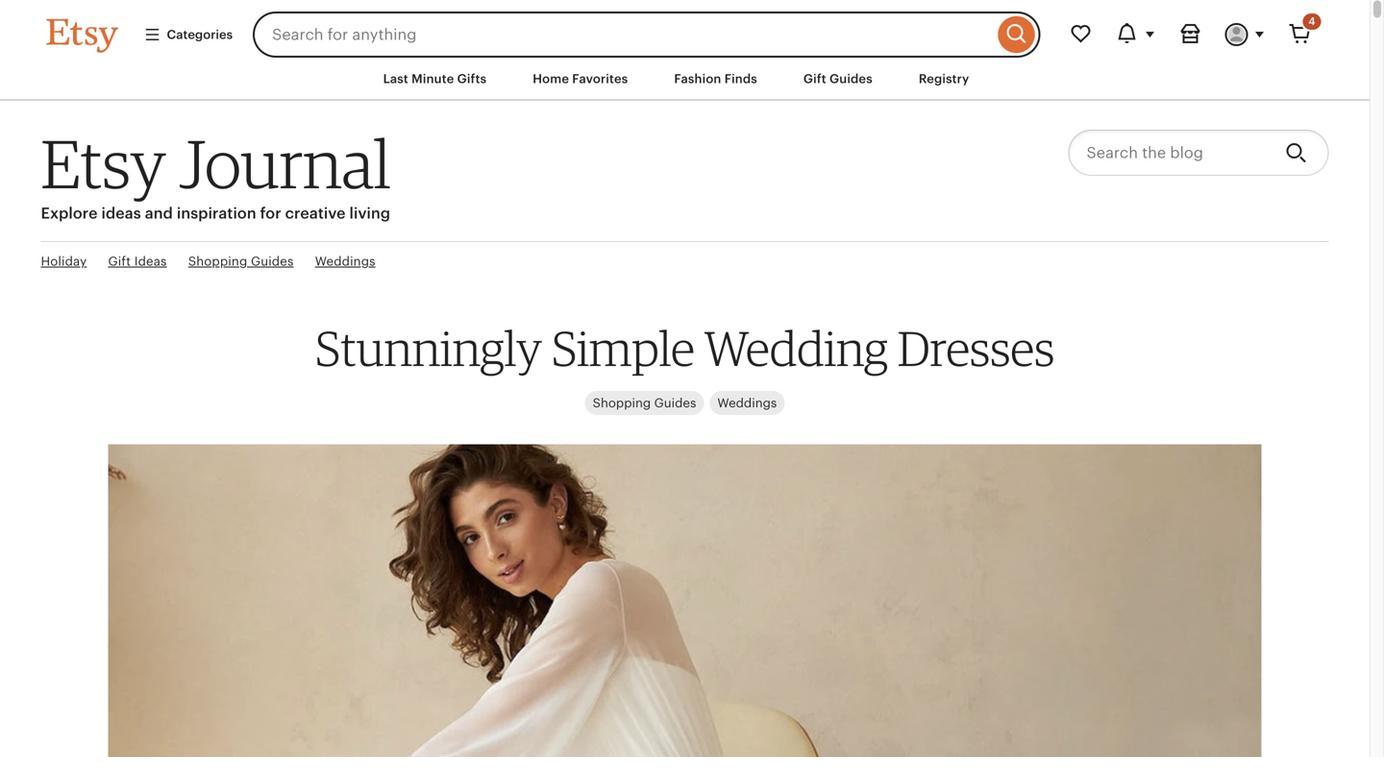 Task type: locate. For each thing, give the bounding box(es) containing it.
guides inside 'menu bar'
[[830, 72, 873, 86]]

0 horizontal spatial shopping
[[188, 254, 247, 269]]

0 vertical spatial shopping guides
[[188, 254, 294, 269]]

gift
[[803, 72, 826, 86], [108, 254, 131, 269]]

4
[[1309, 15, 1315, 27]]

0 vertical spatial gift
[[803, 72, 826, 86]]

wedding
[[704, 319, 888, 377]]

fashion finds
[[674, 72, 757, 86]]

weddings
[[315, 254, 376, 269], [717, 396, 777, 410]]

1 vertical spatial weddings
[[717, 396, 777, 410]]

guides left registry
[[830, 72, 873, 86]]

holiday link
[[41, 253, 87, 270]]

0 horizontal spatial shopping guides
[[188, 254, 294, 269]]

finds
[[725, 72, 757, 86]]

simple
[[551, 319, 695, 377]]

weddings link
[[315, 253, 376, 270], [710, 391, 785, 415]]

for
[[260, 205, 281, 222]]

creative
[[285, 205, 346, 222]]

0 horizontal spatial gift
[[108, 254, 131, 269]]

1 horizontal spatial shopping guides link
[[585, 391, 704, 415]]

1 vertical spatial gift
[[108, 254, 131, 269]]

favorites
[[572, 72, 628, 86]]

1 horizontal spatial weddings link
[[710, 391, 785, 415]]

shopping down inspiration
[[188, 254, 247, 269]]

shopping guides link down inspiration
[[188, 253, 294, 270]]

shopping guides link down simple
[[585, 391, 704, 415]]

journal
[[179, 123, 391, 204]]

weddings link down wedding
[[710, 391, 785, 415]]

0 vertical spatial weddings
[[315, 254, 376, 269]]

registry
[[919, 72, 969, 86]]

minute
[[412, 72, 454, 86]]

1 horizontal spatial guides
[[654, 396, 696, 410]]

living
[[349, 205, 390, 222]]

holiday
[[41, 254, 87, 269]]

None search field
[[253, 12, 1041, 58]]

stunningly simple wedding dresses
[[315, 319, 1055, 377]]

2 vertical spatial guides
[[654, 396, 696, 410]]

shopping down simple
[[593, 396, 651, 410]]

guides
[[830, 72, 873, 86], [251, 254, 294, 269], [654, 396, 696, 410]]

ideas
[[101, 205, 141, 222]]

shopping guides
[[188, 254, 294, 269], [593, 396, 696, 410]]

explore
[[41, 205, 98, 222]]

weddings link down living
[[315, 253, 376, 270]]

shopping guides down inspiration
[[188, 254, 294, 269]]

0 vertical spatial shopping
[[188, 254, 247, 269]]

weddings down wedding
[[717, 396, 777, 410]]

shopping guides link
[[188, 253, 294, 270], [585, 391, 704, 415]]

gift for gift ideas
[[108, 254, 131, 269]]

shopping guides down simple
[[593, 396, 696, 410]]

etsy journal explore ideas and inspiration for creative living
[[41, 123, 391, 222]]

1 vertical spatial shopping guides link
[[585, 391, 704, 415]]

ideas
[[134, 254, 167, 269]]

2 horizontal spatial guides
[[830, 72, 873, 86]]

gift ideas link
[[108, 253, 167, 270]]

gift inside 'menu bar'
[[803, 72, 826, 86]]

and
[[145, 205, 173, 222]]

inspiration
[[177, 205, 256, 222]]

1 vertical spatial weddings link
[[710, 391, 785, 415]]

1 horizontal spatial shopping guides
[[593, 396, 696, 410]]

1 vertical spatial guides
[[251, 254, 294, 269]]

0 vertical spatial shopping guides link
[[188, 253, 294, 270]]

last
[[383, 72, 408, 86]]

gift right finds on the right of page
[[803, 72, 826, 86]]

Search the blog text field
[[1068, 130, 1270, 176]]

0 horizontal spatial guides
[[251, 254, 294, 269]]

guides down for
[[251, 254, 294, 269]]

guides down stunningly simple wedding dresses
[[654, 396, 696, 410]]

home
[[533, 72, 569, 86]]

shopping
[[188, 254, 247, 269], [593, 396, 651, 410]]

etsy
[[41, 123, 166, 204]]

menu bar
[[12, 58, 1358, 101]]

0 vertical spatial weddings link
[[315, 253, 376, 270]]

categories button
[[129, 17, 247, 52]]

weddings down living
[[315, 254, 376, 269]]

1 horizontal spatial gift
[[803, 72, 826, 86]]

gift left ideas
[[108, 254, 131, 269]]

0 vertical spatial guides
[[830, 72, 873, 86]]

1 horizontal spatial shopping
[[593, 396, 651, 410]]

0 horizontal spatial weddings
[[315, 254, 376, 269]]



Task type: vqa. For each thing, say whether or not it's contained in the screenshot.
PersonalizationLab image
no



Task type: describe. For each thing, give the bounding box(es) containing it.
fashion
[[674, 72, 721, 86]]

etsy journal link
[[41, 123, 391, 204]]

home favorites link
[[518, 62, 642, 96]]

fashion finds link
[[660, 62, 772, 96]]

none search field inside categories banner
[[253, 12, 1041, 58]]

4 link
[[1277, 12, 1323, 58]]

gift guides
[[803, 72, 873, 86]]

0 horizontal spatial weddings link
[[315, 253, 376, 270]]

gift ideas
[[108, 254, 167, 269]]

gift guides link
[[789, 62, 887, 96]]

Search for anything text field
[[253, 12, 993, 58]]

registry link
[[904, 62, 984, 96]]

1 vertical spatial shopping
[[593, 396, 651, 410]]

menu bar containing last minute gifts
[[12, 58, 1358, 101]]

1 horizontal spatial weddings
[[717, 396, 777, 410]]

gift for gift guides
[[803, 72, 826, 86]]

gifts
[[457, 72, 487, 86]]

last minute gifts link
[[369, 62, 501, 96]]

1 vertical spatial shopping guides
[[593, 396, 696, 410]]

stunningly
[[315, 319, 542, 377]]

a minimalist wedding dress from etsy. image
[[108, 432, 1262, 757]]

last minute gifts
[[383, 72, 487, 86]]

home favorites
[[533, 72, 628, 86]]

categories
[[167, 27, 233, 42]]

dresses
[[898, 319, 1055, 377]]

categories banner
[[12, 0, 1358, 58]]

0 horizontal spatial shopping guides link
[[188, 253, 294, 270]]



